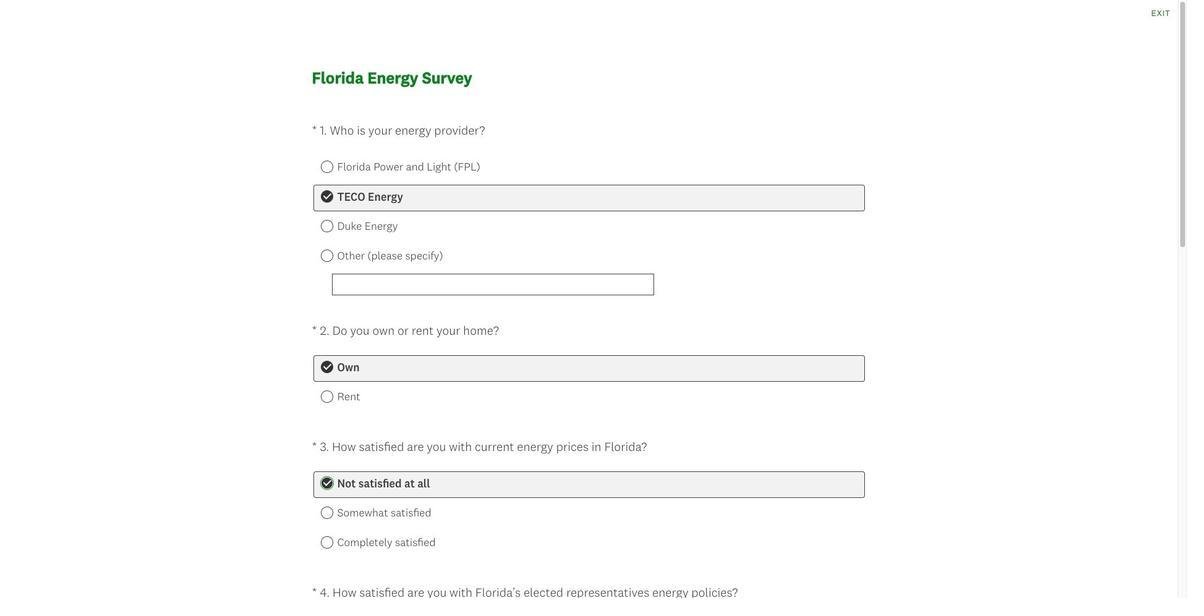 Task type: locate. For each thing, give the bounding box(es) containing it.
Other (please specify) text field
[[332, 274, 654, 295]]



Task type: vqa. For each thing, say whether or not it's contained in the screenshot.
Max Diff icon
no



